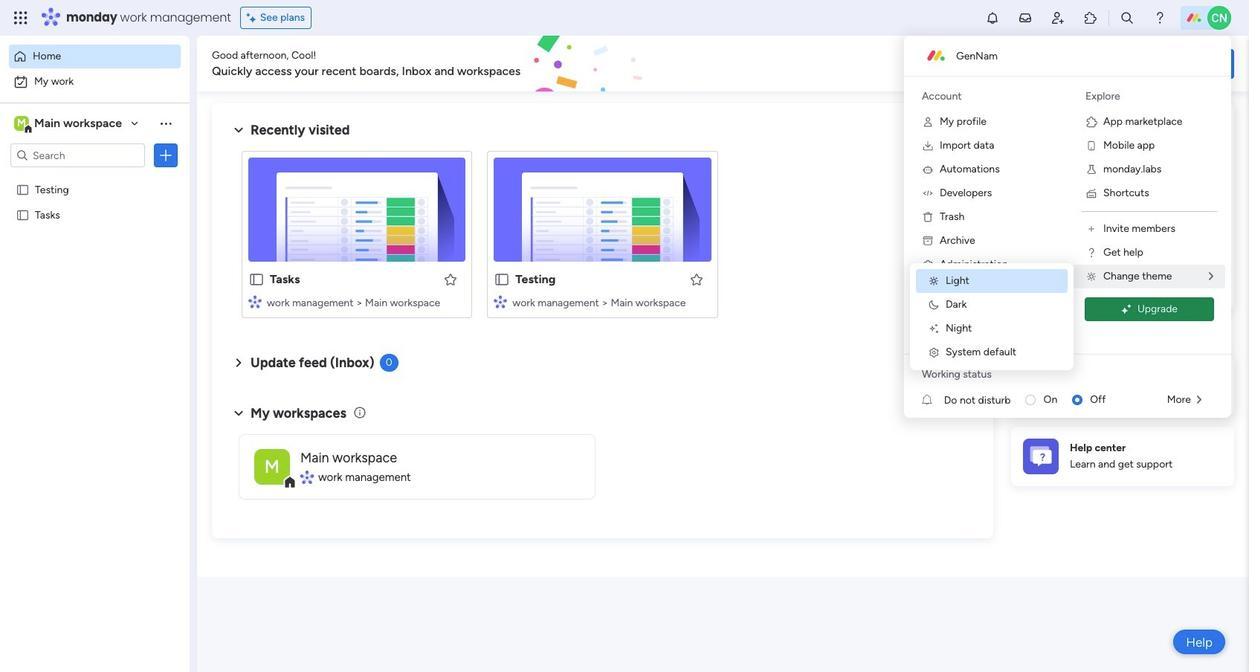 Task type: describe. For each thing, give the bounding box(es) containing it.
teams image
[[922, 283, 934, 294]]

trash image
[[922, 211, 934, 223]]

close my workspaces image
[[230, 404, 248, 422]]

close recently visited image
[[230, 121, 248, 139]]

import data image
[[922, 140, 934, 152]]

log out image
[[922, 306, 934, 318]]

upgrade stars new image
[[1121, 304, 1132, 315]]

update feed image
[[1018, 10, 1033, 25]]

2 vertical spatial option
[[0, 176, 190, 179]]

search everything image
[[1120, 10, 1135, 25]]

open update feed (inbox) image
[[230, 354, 248, 372]]

get help image
[[1086, 247, 1098, 259]]

select product image
[[13, 10, 28, 25]]

1 horizontal spatial list arrow image
[[1209, 271, 1214, 282]]

workspace image
[[254, 449, 290, 484]]

0 horizontal spatial list arrow image
[[1197, 395, 1202, 405]]

1 vertical spatial option
[[9, 70, 181, 94]]

workspace image
[[14, 115, 29, 132]]

workspace options image
[[158, 116, 173, 131]]

administration image
[[922, 259, 934, 271]]

0 horizontal spatial public board image
[[16, 182, 30, 196]]

public board image for add to favorites icon
[[494, 271, 510, 288]]

system default image
[[928, 347, 940, 358]]

add to favorites image
[[443, 272, 458, 287]]

options image
[[158, 148, 173, 163]]

templates image image
[[1025, 112, 1221, 215]]

public board image
[[16, 207, 30, 222]]



Task type: locate. For each thing, give the bounding box(es) containing it.
public board image
[[16, 182, 30, 196], [248, 271, 265, 288], [494, 271, 510, 288]]

1 vertical spatial list arrow image
[[1197, 395, 1202, 405]]

0 vertical spatial list arrow image
[[1209, 271, 1214, 282]]

light image
[[928, 275, 940, 287]]

help image
[[1153, 10, 1167, 25]]

archive image
[[922, 235, 934, 247]]

dark image
[[928, 299, 940, 311]]

workspace selection element
[[14, 115, 124, 134]]

add to favorites image
[[689, 272, 704, 287]]

mobile app image
[[1086, 140, 1098, 152]]

automations image
[[922, 164, 934, 175]]

quick search results list box
[[230, 139, 976, 336]]

option
[[9, 45, 181, 68], [9, 70, 181, 94], [0, 176, 190, 179]]

notifications image
[[985, 10, 1000, 25]]

help center element
[[1011, 426, 1234, 486]]

getting started element
[[1011, 355, 1234, 415]]

list arrow image
[[1209, 271, 1214, 282], [1197, 395, 1202, 405]]

Search in workspace field
[[31, 147, 124, 164]]

1 horizontal spatial public board image
[[248, 271, 265, 288]]

public board image for add to favorites image
[[248, 271, 265, 288]]

v2 surfce notifications image
[[922, 392, 944, 408]]

shortcuts image
[[1086, 187, 1098, 199]]

cool name image
[[1208, 6, 1231, 30]]

see plans image
[[247, 10, 260, 26]]

0 vertical spatial option
[[9, 45, 181, 68]]

my profile image
[[922, 116, 934, 128]]

0 element
[[380, 354, 398, 372]]

invite members image
[[1086, 223, 1098, 235]]

monday.labs image
[[1086, 164, 1098, 175]]

invite members image
[[1051, 10, 1066, 25]]

night image
[[928, 323, 940, 335]]

2 horizontal spatial public board image
[[494, 271, 510, 288]]

developers image
[[922, 187, 934, 199]]

list box
[[0, 174, 190, 428]]

change theme image
[[1086, 271, 1098, 283]]

monday marketplace image
[[1083, 10, 1098, 25]]

component image
[[494, 295, 507, 308]]



Task type: vqa. For each thing, say whether or not it's contained in the screenshot.
the left Add to favorites image
yes



